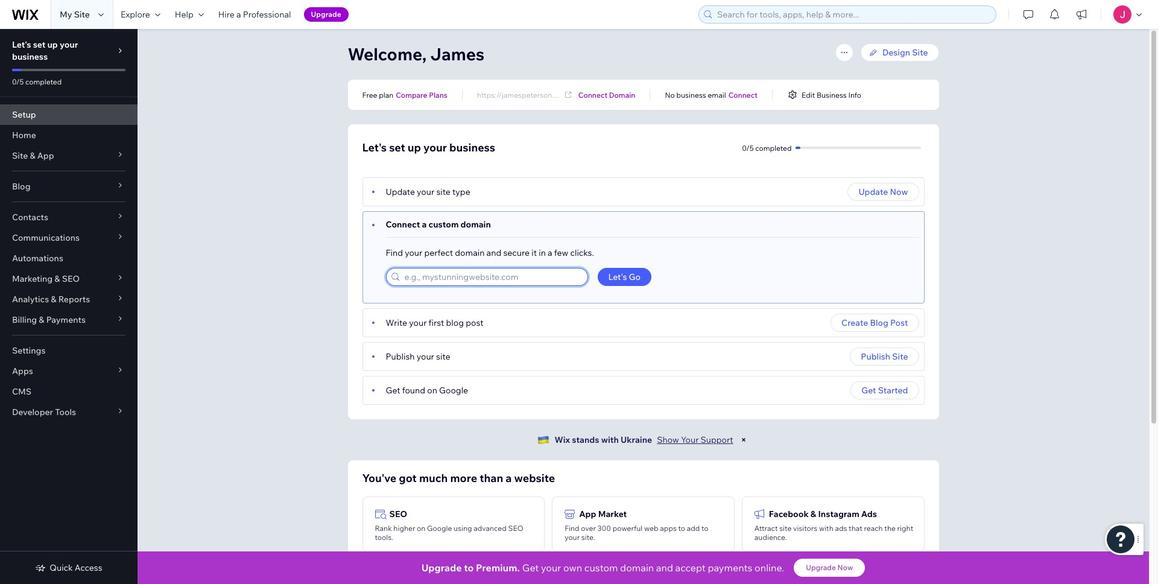 Task type: locate. For each thing, give the bounding box(es) containing it.
& inside dropdown button
[[51, 294, 56, 305]]

google down site.
[[579, 572, 609, 582]]

1 horizontal spatial to
[[679, 524, 686, 533]]

blog left post
[[871, 317, 889, 328]]

0/5 completed up "setup"
[[12, 77, 62, 86]]

1 horizontal spatial let's set up your business
[[362, 141, 496, 154]]

payments
[[708, 562, 753, 574]]

upgrade inside button
[[311, 10, 341, 19]]

1 horizontal spatial ads
[[862, 509, 877, 520]]

0 horizontal spatial blog
[[12, 181, 30, 192]]

with right stands
[[601, 435, 619, 445]]

google inside rank higher on google using advanced seo tools.
[[427, 524, 452, 533]]

site
[[74, 9, 90, 20], [913, 47, 928, 58], [12, 150, 28, 161], [893, 351, 909, 362]]

site for my site
[[74, 9, 90, 20]]

your left site.
[[565, 533, 580, 542]]

a
[[237, 9, 241, 20], [422, 219, 427, 230], [548, 247, 553, 258], [506, 471, 512, 485]]

web
[[645, 524, 659, 533]]

0 horizontal spatial connect
[[386, 219, 420, 230]]

compare
[[396, 90, 428, 99]]

1 horizontal spatial and
[[657, 562, 674, 574]]

design site
[[883, 47, 928, 58]]

and
[[487, 247, 502, 258], [657, 562, 674, 574]]

update for update your site type
[[386, 186, 415, 197]]

0 vertical spatial completed
[[25, 77, 62, 86]]

0 horizontal spatial and
[[487, 247, 502, 258]]

custom right own
[[585, 562, 618, 574]]

your up the connect a custom domain
[[417, 186, 435, 197]]

to right add
[[702, 524, 709, 533]]

with inside attract site visitors with ads that reach the right audience.
[[819, 524, 834, 533]]

2 horizontal spatial business
[[677, 90, 707, 99]]

0 vertical spatial business
[[12, 51, 48, 62]]

email
[[708, 90, 726, 99]]

0 horizontal spatial ads
[[611, 572, 627, 582]]

free
[[362, 90, 377, 99]]

facebook & instagram ads
[[769, 509, 877, 520]]

1 horizontal spatial seo
[[390, 509, 407, 520]]

0/5
[[12, 77, 24, 86], [742, 143, 754, 152]]

& right the billing
[[39, 314, 44, 325]]

connect down update your site type
[[386, 219, 420, 230]]

ukraine
[[621, 435, 652, 445]]

upgrade right professional
[[311, 10, 341, 19]]

google inside button
[[579, 572, 609, 582]]

1 vertical spatial google
[[427, 524, 452, 533]]

0 horizontal spatial publish
[[386, 351, 415, 362]]

found
[[402, 385, 426, 396]]

1 horizontal spatial completed
[[756, 143, 792, 152]]

site down facebook
[[780, 524, 792, 533]]

ads up reach
[[862, 509, 877, 520]]

2 update from the left
[[859, 186, 889, 197]]

publish down create blog post "button"
[[861, 351, 891, 362]]

domain down find over 300 powerful web apps to add to your site.
[[620, 562, 654, 574]]

0 vertical spatial now
[[890, 186, 909, 197]]

domain up find your perfect domain and secure it in a few clicks.
[[461, 219, 491, 230]]

more
[[450, 471, 478, 485]]

a right than
[[506, 471, 512, 485]]

site for design site
[[913, 47, 928, 58]]

accept
[[676, 562, 706, 574]]

1 vertical spatial 0/5
[[742, 143, 754, 152]]

0 vertical spatial ads
[[862, 509, 877, 520]]

on right the found
[[427, 385, 437, 396]]

0 horizontal spatial upgrade
[[311, 10, 341, 19]]

update
[[386, 186, 415, 197], [859, 186, 889, 197]]

setup
[[12, 109, 36, 120]]

0 horizontal spatial get
[[386, 385, 400, 396]]

0/5 completed inside sidebar element
[[12, 77, 62, 86]]

get right premium.
[[523, 562, 539, 574]]

wix inside button
[[390, 572, 405, 582]]

seo inside rank higher on google using advanced seo tools.
[[508, 524, 524, 533]]

1 horizontal spatial let's
[[362, 141, 387, 154]]

& inside dropdown button
[[30, 150, 35, 161]]

1 horizontal spatial app
[[579, 509, 597, 520]]

1 horizontal spatial business
[[450, 141, 496, 154]]

upgrade now button
[[794, 559, 866, 577]]

write
[[386, 317, 407, 328]]

site down post
[[893, 351, 909, 362]]

let's inside let's set up your business
[[12, 39, 31, 50]]

0 vertical spatial find
[[386, 247, 403, 258]]

site inside attract site visitors with ads that reach the right audience.
[[780, 524, 792, 533]]

secure
[[504, 247, 530, 258]]

1 horizontal spatial connect
[[579, 90, 608, 99]]

1 vertical spatial and
[[657, 562, 674, 574]]

now for upgrade now
[[838, 563, 854, 572]]

let's set up your business inside sidebar element
[[12, 39, 78, 62]]

connect for connect a custom domain
[[386, 219, 420, 230]]

let's set up your business up update your site type
[[362, 141, 496, 154]]

few
[[554, 247, 569, 258]]

0 horizontal spatial completed
[[25, 77, 62, 86]]

on inside rank higher on google using advanced seo tools.
[[417, 524, 426, 533]]

0 horizontal spatial let's
[[12, 39, 31, 50]]

edit business info button
[[787, 89, 862, 100]]

2 vertical spatial google
[[579, 572, 609, 582]]

update inside button
[[859, 186, 889, 197]]

update now
[[859, 186, 909, 197]]

and left secure
[[487, 247, 502, 258]]

let's inside 'button'
[[609, 272, 627, 282]]

site inside dropdown button
[[12, 150, 28, 161]]

blog inside "button"
[[871, 317, 889, 328]]

settings link
[[0, 340, 138, 361]]

get left started
[[862, 385, 877, 396]]

to right the app
[[464, 562, 474, 574]]

& for marketing
[[55, 273, 60, 284]]

audience.
[[755, 533, 787, 542]]

upgrade inside button
[[806, 563, 836, 572]]

seo right advanced
[[508, 524, 524, 533]]

connect
[[579, 90, 608, 99], [729, 90, 758, 99], [386, 219, 420, 230]]

1 vertical spatial app
[[579, 509, 597, 520]]

wix owner app
[[390, 572, 452, 582]]

& left reports on the bottom
[[51, 294, 56, 305]]

2 horizontal spatial seo
[[508, 524, 524, 533]]

1 vertical spatial domain
[[455, 247, 485, 258]]

ads right own
[[611, 572, 627, 582]]

1 horizontal spatial with
[[819, 524, 834, 533]]

find inside find over 300 powerful web apps to add to your site.
[[565, 524, 580, 533]]

2 vertical spatial seo
[[508, 524, 524, 533]]

1 vertical spatial ads
[[611, 572, 627, 582]]

upgrade button
[[304, 7, 349, 22]]

1 horizontal spatial publish
[[861, 351, 891, 362]]

domain right perfect
[[455, 247, 485, 258]]

let's set up your business down my
[[12, 39, 78, 62]]

site left type
[[437, 186, 451, 197]]

apps
[[660, 524, 677, 533]]

0 vertical spatial up
[[47, 39, 58, 50]]

1 vertical spatial wix
[[390, 572, 405, 582]]

upgrade
[[311, 10, 341, 19], [422, 562, 462, 574], [806, 563, 836, 572]]

business up "setup"
[[12, 51, 48, 62]]

get left the found
[[386, 385, 400, 396]]

0 horizontal spatial 0/5
[[12, 77, 24, 86]]

app inside "site & app" dropdown button
[[37, 150, 54, 161]]

publish for publish site
[[861, 351, 891, 362]]

0 horizontal spatial up
[[47, 39, 58, 50]]

1 vertical spatial 0/5 completed
[[742, 143, 792, 152]]

completed inside sidebar element
[[25, 77, 62, 86]]

inbox button
[[742, 559, 925, 584]]

marketing & seo button
[[0, 269, 138, 289]]

2 horizontal spatial get
[[862, 385, 877, 396]]

1 vertical spatial on
[[417, 524, 426, 533]]

find left over
[[565, 524, 580, 533]]

0 horizontal spatial now
[[838, 563, 854, 572]]

market
[[598, 509, 627, 520]]

connect for connect domain
[[579, 90, 608, 99]]

0 horizontal spatial wix
[[390, 572, 405, 582]]

1 horizontal spatial find
[[565, 524, 580, 533]]

with down facebook & instagram ads
[[819, 524, 834, 533]]

blog up contacts
[[12, 181, 30, 192]]

0 vertical spatial domain
[[461, 219, 491, 230]]

0 vertical spatial 0/5 completed
[[12, 77, 62, 86]]

connect domain link
[[579, 89, 636, 100]]

1 horizontal spatial upgrade
[[422, 562, 462, 574]]

site inside button
[[893, 351, 909, 362]]

ads inside button
[[611, 572, 627, 582]]

0 vertical spatial and
[[487, 247, 502, 258]]

apps button
[[0, 361, 138, 381]]

up
[[47, 39, 58, 50], [408, 141, 421, 154]]

wix left owner in the bottom left of the page
[[390, 572, 405, 582]]

site right design
[[913, 47, 928, 58]]

1 vertical spatial with
[[819, 524, 834, 533]]

0/5 completed down connect link on the right top of the page
[[742, 143, 792, 152]]

powerful
[[613, 524, 643, 533]]

instagram
[[819, 509, 860, 520]]

a right hire
[[237, 9, 241, 20]]

connect left domain
[[579, 90, 608, 99]]

2 horizontal spatial connect
[[729, 90, 758, 99]]

business right no
[[677, 90, 707, 99]]

0 vertical spatial with
[[601, 435, 619, 445]]

completed
[[25, 77, 62, 86], [756, 143, 792, 152]]

1 horizontal spatial 0/5
[[742, 143, 754, 152]]

google left using
[[427, 524, 452, 533]]

1 horizontal spatial on
[[427, 385, 437, 396]]

a right in
[[548, 247, 553, 258]]

design site link
[[861, 43, 939, 62]]

0 horizontal spatial app
[[37, 150, 54, 161]]

visitors
[[794, 524, 818, 533]]

2 horizontal spatial upgrade
[[806, 563, 836, 572]]

& up analytics & reports
[[55, 273, 60, 284]]

billing & payments button
[[0, 310, 138, 330]]

0 vertical spatial blog
[[12, 181, 30, 192]]

get started button
[[851, 381, 919, 400]]

& up visitors
[[811, 509, 817, 520]]

upgrade down attract site visitors with ads that reach the right audience.
[[806, 563, 836, 572]]

Search for tools, apps, help & more... field
[[714, 6, 993, 23]]

app up over
[[579, 509, 597, 520]]

started
[[879, 385, 909, 396]]

publish down write
[[386, 351, 415, 362]]

quick
[[50, 562, 73, 573]]

0 vertical spatial custom
[[429, 219, 459, 230]]

explore
[[121, 9, 150, 20]]

1 vertical spatial custom
[[585, 562, 618, 574]]

&
[[30, 150, 35, 161], [55, 273, 60, 284], [51, 294, 56, 305], [39, 314, 44, 325], [811, 509, 817, 520]]

0 vertical spatial wix
[[555, 435, 570, 445]]

wix owner app button
[[362, 559, 545, 584]]

0 vertical spatial google
[[439, 385, 468, 396]]

on right higher
[[417, 524, 426, 533]]

attract
[[755, 524, 778, 533]]

upgrade down rank higher on google using advanced seo tools.
[[422, 562, 462, 574]]

upgrade for upgrade now
[[806, 563, 836, 572]]

site & app button
[[0, 145, 138, 166]]

0 horizontal spatial update
[[386, 186, 415, 197]]

app down home link in the left of the page
[[37, 150, 54, 161]]

access
[[75, 562, 102, 573]]

site down home
[[12, 150, 28, 161]]

your
[[60, 39, 78, 50], [424, 141, 447, 154], [417, 186, 435, 197], [405, 247, 423, 258], [409, 317, 427, 328], [417, 351, 434, 362], [565, 533, 580, 542], [541, 562, 561, 574]]

connect right email
[[729, 90, 758, 99]]

0 horizontal spatial seo
[[62, 273, 80, 284]]

1 vertical spatial blog
[[871, 317, 889, 328]]

0 horizontal spatial custom
[[429, 219, 459, 230]]

0/5 up "setup"
[[12, 77, 24, 86]]

and left accept
[[657, 562, 674, 574]]

2 horizontal spatial to
[[702, 524, 709, 533]]

to left add
[[679, 524, 686, 533]]

0 horizontal spatial business
[[12, 51, 48, 62]]

custom up perfect
[[429, 219, 459, 230]]

https://jamespeterson1902.wixsite.com/my-site link
[[477, 89, 637, 102]]

& for facebook
[[811, 509, 817, 520]]

publish inside button
[[861, 351, 891, 362]]

blog inside dropdown button
[[12, 181, 30, 192]]

now for update now
[[890, 186, 909, 197]]

0 horizontal spatial on
[[417, 524, 426, 533]]

let's go
[[609, 272, 641, 282]]

& down home
[[30, 150, 35, 161]]

2 vertical spatial business
[[450, 141, 496, 154]]

your down my
[[60, 39, 78, 50]]

publish for publish your site
[[386, 351, 415, 362]]

1 vertical spatial business
[[677, 90, 707, 99]]

automations link
[[0, 248, 138, 269]]

connect a custom domain
[[386, 219, 491, 230]]

0 horizontal spatial let's set up your business
[[12, 39, 78, 62]]

communications button
[[0, 228, 138, 248]]

update for update now
[[859, 186, 889, 197]]

0 horizontal spatial with
[[601, 435, 619, 445]]

1 vertical spatial find
[[565, 524, 580, 533]]

0 vertical spatial let's set up your business
[[12, 39, 78, 62]]

1 horizontal spatial wix
[[555, 435, 570, 445]]

0 vertical spatial let's
[[12, 39, 31, 50]]

analytics & reports
[[12, 294, 90, 305]]

hire
[[218, 9, 235, 20]]

0 vertical spatial set
[[33, 39, 45, 50]]

seo up higher
[[390, 509, 407, 520]]

wix left stands
[[555, 435, 570, 445]]

site right my
[[74, 9, 90, 20]]

find for find over 300 powerful web apps to add to your site.
[[565, 524, 580, 533]]

first
[[429, 317, 444, 328]]

contacts button
[[0, 207, 138, 228]]

1 horizontal spatial blog
[[871, 317, 889, 328]]

1 horizontal spatial set
[[389, 141, 405, 154]]

create
[[842, 317, 869, 328]]

1 horizontal spatial up
[[408, 141, 421, 154]]

0 horizontal spatial find
[[386, 247, 403, 258]]

2 horizontal spatial let's
[[609, 272, 627, 282]]

1 vertical spatial now
[[838, 563, 854, 572]]

1 publish from the left
[[386, 351, 415, 362]]

& for site
[[30, 150, 35, 161]]

get inside get started button
[[862, 385, 877, 396]]

your up get found on google
[[417, 351, 434, 362]]

business up type
[[450, 141, 496, 154]]

find left perfect
[[386, 247, 403, 258]]

connect inside 'link'
[[579, 90, 608, 99]]

analytics & reports button
[[0, 289, 138, 310]]

2 publish from the left
[[861, 351, 891, 362]]

now inside upgrade now button
[[838, 563, 854, 572]]

you've got much more than a website
[[362, 471, 555, 485]]

1 update from the left
[[386, 186, 415, 197]]

find your perfect domain and secure it in a few clicks.
[[386, 247, 594, 258]]

quick access
[[50, 562, 102, 573]]

cms link
[[0, 381, 138, 402]]

now inside update now button
[[890, 186, 909, 197]]

your left own
[[541, 562, 561, 574]]

0/5 down connect link on the right top of the page
[[742, 143, 754, 152]]

0 vertical spatial on
[[427, 385, 437, 396]]

hire a professional link
[[211, 0, 298, 29]]

google right the found
[[439, 385, 468, 396]]

wix for wix owner app
[[390, 572, 405, 582]]

seo
[[62, 273, 80, 284], [390, 509, 407, 520], [508, 524, 524, 533]]

it
[[532, 247, 537, 258]]

e.g., mystunningwebsite.com field
[[401, 269, 584, 285]]

0 vertical spatial seo
[[62, 273, 80, 284]]

billing
[[12, 314, 37, 325]]

0 vertical spatial 0/5
[[12, 77, 24, 86]]

2 vertical spatial let's
[[609, 272, 627, 282]]

to
[[679, 524, 686, 533], [702, 524, 709, 533], [464, 562, 474, 574]]

0 horizontal spatial 0/5 completed
[[12, 77, 62, 86]]

seo down the automations link
[[62, 273, 80, 284]]

plans
[[429, 90, 448, 99]]



Task type: describe. For each thing, give the bounding box(es) containing it.
edit business info
[[802, 90, 862, 99]]

find over 300 powerful web apps to add to your site.
[[565, 524, 709, 542]]

app market
[[579, 509, 627, 520]]

up inside let's set up your business
[[47, 39, 58, 50]]

1 vertical spatial let's set up your business
[[362, 141, 496, 154]]

wix stands with ukraine show your support
[[555, 435, 734, 445]]

1 horizontal spatial get
[[523, 562, 539, 574]]

a inside 'hire a professional' link
[[237, 9, 241, 20]]

your
[[681, 435, 699, 445]]

tools
[[55, 407, 76, 418]]

support
[[701, 435, 734, 445]]

advanced
[[474, 524, 507, 533]]

get for get started
[[862, 385, 877, 396]]

plan
[[379, 90, 394, 99]]

billing & payments
[[12, 314, 86, 325]]

0/5 inside sidebar element
[[12, 77, 24, 86]]

no
[[665, 90, 675, 99]]

developer tools
[[12, 407, 76, 418]]

1 horizontal spatial 0/5 completed
[[742, 143, 792, 152]]

post
[[891, 317, 909, 328]]

online.
[[755, 562, 785, 574]]

welcome, james
[[348, 43, 485, 65]]

owner
[[407, 572, 434, 582]]

1 vertical spatial set
[[389, 141, 405, 154]]

payments
[[46, 314, 86, 325]]

1 vertical spatial let's
[[362, 141, 387, 154]]

design
[[883, 47, 911, 58]]

quick access button
[[35, 562, 102, 573]]

1 vertical spatial seo
[[390, 509, 407, 520]]

your up update your site type
[[424, 141, 447, 154]]

professional
[[243, 9, 291, 20]]

inbox
[[769, 572, 792, 582]]

connect domain
[[579, 90, 636, 99]]

blog
[[446, 317, 464, 328]]

connect link
[[729, 89, 758, 100]]

your inside find over 300 powerful web apps to add to your site.
[[565, 533, 580, 542]]

google for found
[[439, 385, 468, 396]]

developer tools button
[[0, 402, 138, 422]]

over
[[581, 524, 596, 533]]

0 horizontal spatial to
[[464, 562, 474, 574]]

help button
[[168, 0, 211, 29]]

attract site visitors with ads that reach the right audience.
[[755, 524, 914, 542]]

publish site button
[[851, 348, 919, 366]]

cms
[[12, 386, 31, 397]]

that
[[849, 524, 863, 533]]

1 vertical spatial completed
[[756, 143, 792, 152]]

website
[[514, 471, 555, 485]]

your left first
[[409, 317, 427, 328]]

& for analytics
[[51, 294, 56, 305]]

own
[[564, 562, 583, 574]]

higher
[[394, 524, 415, 533]]

automations
[[12, 253, 63, 264]]

right
[[898, 524, 914, 533]]

update your site type
[[386, 186, 471, 197]]

blog button
[[0, 176, 138, 197]]

create blog post button
[[831, 314, 919, 332]]

marketing
[[12, 273, 53, 284]]

wix for wix stands with ukraine show your support
[[555, 435, 570, 445]]

business inside let's set up your business
[[12, 51, 48, 62]]

using
[[454, 524, 472, 533]]

clicks.
[[571, 247, 594, 258]]

site left no
[[625, 90, 637, 99]]

& for billing
[[39, 314, 44, 325]]

1 vertical spatial up
[[408, 141, 421, 154]]

perfect
[[425, 247, 453, 258]]

get for get found on google
[[386, 385, 400, 396]]

google for higher
[[427, 524, 452, 533]]

you've
[[362, 471, 397, 485]]

write your first blog post
[[386, 317, 484, 328]]

business
[[817, 90, 847, 99]]

my site
[[60, 9, 90, 20]]

contacts
[[12, 212, 48, 223]]

site down first
[[436, 351, 450, 362]]

reports
[[58, 294, 90, 305]]

1 horizontal spatial custom
[[585, 562, 618, 574]]

rank
[[375, 524, 392, 533]]

edit
[[802, 90, 815, 99]]

upgrade for upgrade
[[311, 10, 341, 19]]

rank higher on google using advanced seo tools.
[[375, 524, 524, 542]]

a up perfect
[[422, 219, 427, 230]]

free plan compare plans
[[362, 90, 448, 99]]

app
[[436, 572, 452, 582]]

on for found
[[427, 385, 437, 396]]

get found on google
[[386, 385, 468, 396]]

let's go button
[[598, 268, 652, 286]]

my
[[60, 9, 72, 20]]

than
[[480, 471, 503, 485]]

apps
[[12, 366, 33, 377]]

https://jamespeterson1902.wixsite.com/my-
[[477, 90, 625, 99]]

300
[[598, 524, 611, 533]]

on for higher
[[417, 524, 426, 533]]

ads
[[835, 524, 848, 533]]

got
[[399, 471, 417, 485]]

stands
[[572, 435, 600, 445]]

your inside sidebar element
[[60, 39, 78, 50]]

show
[[657, 435, 679, 445]]

marketing & seo
[[12, 273, 80, 284]]

find for find your perfect domain and secure it in a few clicks.
[[386, 247, 403, 258]]

compare plans link
[[396, 89, 448, 100]]

domain for custom
[[461, 219, 491, 230]]

your left perfect
[[405, 247, 423, 258]]

domain for perfect
[[455, 247, 485, 258]]

tools.
[[375, 533, 393, 542]]

sidebar element
[[0, 29, 138, 584]]

seo inside marketing & seo popup button
[[62, 273, 80, 284]]

james
[[431, 43, 485, 65]]

site for publish site
[[893, 351, 909, 362]]

set inside let's set up your business
[[33, 39, 45, 50]]

upgrade now
[[806, 563, 854, 572]]

hire a professional
[[218, 9, 291, 20]]

analytics
[[12, 294, 49, 305]]

2 vertical spatial domain
[[620, 562, 654, 574]]

upgrade for upgrade to premium. get your own custom domain and accept payments online.
[[422, 562, 462, 574]]



Task type: vqa. For each thing, say whether or not it's contained in the screenshot.
You'll
no



